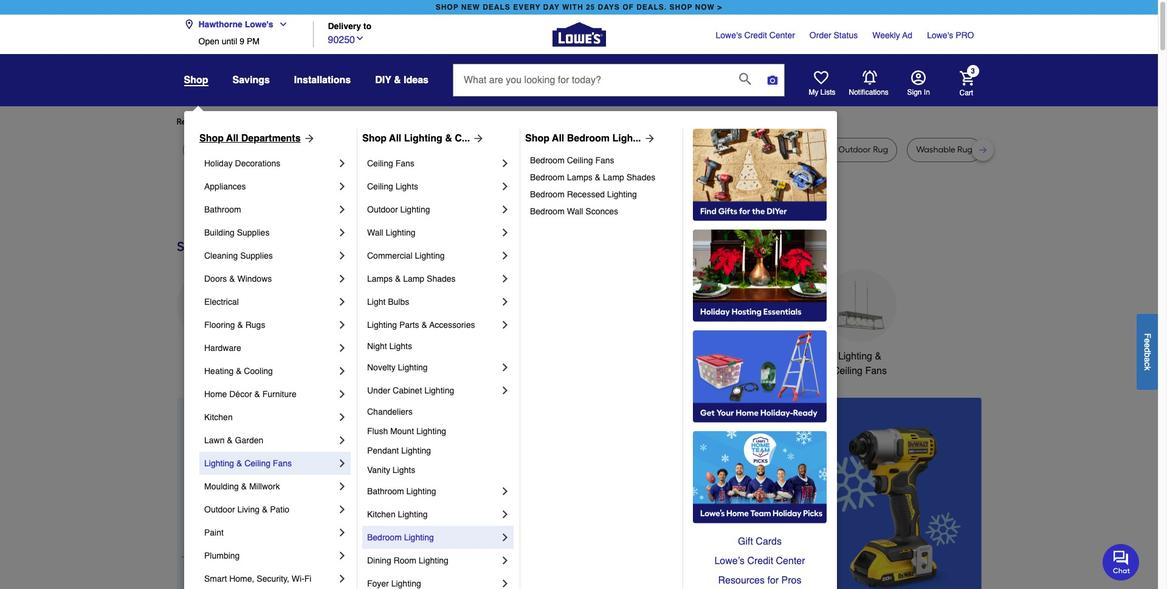Task type: vqa. For each thing, say whether or not it's contained in the screenshot.
and related to allen and roth area rug
yes



Task type: describe. For each thing, give the bounding box(es) containing it.
chevron right image for kitchen lighting
[[499, 509, 511, 521]]

bulbs
[[388, 297, 409, 307]]

every
[[513, 3, 541, 12]]

accessories
[[430, 321, 475, 330]]

up to 50 percent off select tools and accessories. image
[[393, 398, 982, 590]]

appliances inside button
[[189, 351, 237, 362]]

supplies for cleaning supplies
[[240, 251, 273, 261]]

shop all departments link
[[199, 131, 315, 146]]

1 rug from the left
[[192, 145, 207, 155]]

suggestions
[[333, 117, 381, 127]]

my lists link
[[809, 71, 836, 97]]

washable for washable area rug
[[707, 145, 746, 155]]

bedroom for &
[[530, 173, 565, 182]]

center for lowe's credit center
[[776, 556, 806, 567]]

in
[[924, 88, 930, 97]]

my
[[809, 88, 819, 97]]

5x8
[[209, 145, 222, 155]]

my lists
[[809, 88, 836, 97]]

8 rug from the left
[[873, 145, 889, 155]]

smart home, security, wi-fi link
[[204, 568, 336, 590]]

kitchen faucets button
[[454, 269, 527, 364]]

for for searches
[[275, 117, 286, 127]]

of
[[623, 3, 634, 12]]

resources
[[719, 576, 765, 587]]

shop new deals every day with 25 days of deals. shop now > link
[[433, 0, 725, 15]]

chevron right image for commercial lighting
[[499, 250, 511, 262]]

1 horizontal spatial bathroom
[[367, 487, 404, 497]]

bedroom for fans
[[530, 156, 565, 165]]

pros
[[782, 576, 802, 587]]

lighting & ceiling fans link
[[204, 452, 336, 476]]

savings button
[[233, 69, 270, 91]]

chevron right image for cleaning supplies
[[336, 250, 348, 262]]

holiday hosting essentials. image
[[693, 230, 827, 322]]

bedroom down recommended searches for you heading
[[567, 133, 610, 144]]

camera image
[[767, 74, 779, 86]]

0 horizontal spatial lamp
[[403, 274, 425, 284]]

shop button
[[184, 74, 208, 86]]

installations
[[294, 75, 351, 86]]

kitchen link
[[204, 406, 336, 429]]

lowe's pro link
[[928, 29, 975, 41]]

chevron right image for holiday decorations
[[336, 158, 348, 170]]

find gifts for the diyer. image
[[693, 129, 827, 221]]

recommended
[[177, 117, 235, 127]]

appliances button
[[177, 269, 250, 364]]

allen and roth rug
[[605, 145, 679, 155]]

1 vertical spatial wall
[[367, 228, 384, 238]]

0 horizontal spatial bathroom
[[204, 205, 241, 215]]

lowe's credit center link
[[716, 29, 795, 41]]

moulding & millwork link
[[204, 476, 336, 499]]

0 vertical spatial lamps
[[567, 173, 593, 182]]

lowe's inside button
[[245, 19, 273, 29]]

chevron right image for novelty lighting
[[499, 362, 511, 374]]

1 e from the top
[[1143, 339, 1153, 343]]

washable for washable rug
[[917, 145, 956, 155]]

chevron right image for outdoor lighting
[[499, 204, 511, 216]]

plumbing link
[[204, 545, 336, 568]]

lowe's home improvement notification center image
[[863, 70, 877, 85]]

lowe's for lowe's credit center
[[716, 30, 742, 40]]

sign in
[[908, 88, 930, 97]]

Search Query text field
[[454, 64, 730, 96]]

desk
[[437, 145, 455, 155]]

chevron right image for heating & cooling
[[336, 366, 348, 378]]

parts
[[400, 321, 419, 330]]

ideas
[[404, 75, 429, 86]]

chevron down image
[[273, 19, 288, 29]]

0 vertical spatial lamp
[[603, 173, 624, 182]]

c...
[[455, 133, 470, 144]]

lowe's home improvement account image
[[911, 71, 926, 85]]

scroll to item #2 image
[[654, 588, 686, 590]]

kitchen for kitchen
[[204, 413, 233, 423]]

smart for smart home
[[740, 351, 766, 362]]

electrical
[[204, 297, 239, 307]]

living
[[237, 505, 260, 515]]

outdoor lighting link
[[367, 198, 499, 221]]

chevron right image for under cabinet lighting
[[499, 385, 511, 397]]

bedroom wall sconces link
[[530, 203, 674, 220]]

credit for lowe's
[[748, 556, 774, 567]]

outdoor for outdoor living & patio
[[204, 505, 235, 515]]

and for allen and roth rug
[[626, 145, 642, 155]]

light bulbs
[[367, 297, 409, 307]]

bathroom button
[[639, 269, 712, 364]]

you for recommended searches for you
[[287, 117, 302, 127]]

f e e d b a c k button
[[1137, 314, 1159, 390]]

room
[[394, 556, 417, 566]]

2 horizontal spatial for
[[768, 576, 779, 587]]

home inside button
[[769, 351, 795, 362]]

chevron right image for moulding & millwork
[[336, 481, 348, 493]]

chevron right image for paint
[[336, 527, 348, 539]]

home décor & furniture link
[[204, 383, 336, 406]]

2 area from the left
[[542, 145, 560, 155]]

paint link
[[204, 522, 336, 545]]

dining room lighting
[[367, 556, 449, 566]]

deals.
[[637, 3, 667, 12]]

lights for night lights
[[390, 342, 412, 352]]

hawthorne
[[199, 19, 243, 29]]

more suggestions for you
[[311, 117, 410, 127]]

0 horizontal spatial lighting & ceiling fans
[[204, 459, 292, 469]]

chevron right image for bathroom lighting
[[499, 486, 511, 498]]

lawn & garden link
[[204, 429, 336, 452]]

holiday
[[204, 159, 233, 168]]

smart home, security, wi-fi
[[204, 575, 312, 584]]

lowe's credit center link
[[693, 552, 827, 572]]

4 rug from the left
[[331, 145, 346, 155]]

1 area from the left
[[311, 145, 329, 155]]

washable rug
[[917, 145, 973, 155]]

lighting inside button
[[839, 351, 873, 362]]

paint
[[204, 528, 224, 538]]

center for lowe's credit center
[[770, 30, 795, 40]]

home,
[[229, 575, 254, 584]]

chevron right image for ceiling fans
[[499, 158, 511, 170]]

bedroom for lighting
[[530, 190, 565, 199]]

flooring & rugs link
[[204, 314, 336, 337]]

ligh...
[[613, 133, 641, 144]]

d
[[1143, 348, 1153, 353]]

kitchen faucets
[[456, 351, 525, 362]]

lawn & garden
[[204, 436, 264, 446]]

order
[[810, 30, 832, 40]]

under cabinet lighting
[[367, 386, 454, 396]]

supplies for building supplies
[[237, 228, 270, 238]]

outdoor lighting
[[367, 205, 430, 215]]

delivery
[[328, 22, 361, 31]]

status
[[834, 30, 858, 40]]

shop new deals every day with 25 days of deals. shop now >
[[436, 3, 723, 12]]

lighting inside "link"
[[398, 363, 428, 373]]

chevron right image for light bulbs
[[499, 296, 511, 308]]

vanity lights link
[[367, 461, 511, 480]]

7 rug from the left
[[768, 145, 784, 155]]

order status link
[[810, 29, 858, 41]]

chevron right image for outdoor living & patio
[[336, 504, 348, 516]]

you for more suggestions for you
[[395, 117, 410, 127]]

lighting parts & accessories link
[[367, 314, 499, 337]]

chevron right image for flooring & rugs
[[336, 319, 348, 331]]

lowe's pro
[[928, 30, 975, 40]]

fans inside button
[[866, 366, 887, 377]]

allen for allen and roth area rug
[[483, 145, 502, 155]]

lights for vanity lights
[[393, 466, 415, 476]]

roth for rug
[[644, 145, 662, 155]]

bedroom lighting link
[[367, 527, 499, 550]]

bedroom ceiling fans link
[[530, 152, 674, 169]]

smart home
[[740, 351, 795, 362]]

0 vertical spatial appliances
[[204, 182, 246, 192]]

chevron down image
[[355, 33, 365, 43]]

hardware link
[[204, 337, 336, 360]]

fi
[[304, 575, 312, 584]]

hawthorne lowe's button
[[184, 12, 293, 36]]

sign in button
[[908, 71, 930, 97]]

for for suggestions
[[383, 117, 394, 127]]

3 area from the left
[[748, 145, 766, 155]]

and for allen and roth area rug
[[504, 145, 520, 155]]

2 e from the top
[[1143, 343, 1153, 348]]

heating & cooling
[[204, 367, 273, 376]]

wi-
[[292, 575, 304, 584]]

building
[[204, 228, 235, 238]]

chevron right image for plumbing
[[336, 550, 348, 563]]

bedroom up dining
[[367, 533, 402, 543]]

rug rug
[[250, 145, 283, 155]]

pendant lighting
[[367, 446, 431, 456]]

ceiling lights link
[[367, 175, 499, 198]]

chevron right image for electrical
[[336, 296, 348, 308]]

lighting parts & accessories
[[367, 321, 475, 330]]

christmas
[[376, 351, 420, 362]]

chevron right image for lighting & ceiling fans
[[336, 458, 348, 470]]

chevron right image for smart home, security, wi-fi
[[336, 573, 348, 586]]

get your home holiday-ready. image
[[693, 331, 827, 423]]

shop all lighting & c... link
[[362, 131, 485, 146]]



Task type: locate. For each thing, give the bounding box(es) containing it.
shop all bedroom ligh...
[[525, 133, 641, 144]]

kitchen lighting link
[[367, 504, 499, 527]]

appliances down the holiday at top
[[204, 182, 246, 192]]

plumbing
[[204, 552, 240, 561]]

all up bedroom ceiling fans
[[552, 133, 565, 144]]

all down recommended searches for you
[[226, 133, 239, 144]]

shop left the new
[[436, 3, 459, 12]]

lights down pendant lighting
[[393, 466, 415, 476]]

1 horizontal spatial shop
[[670, 3, 693, 12]]

rug down departments
[[268, 145, 283, 155]]

delivery to
[[328, 22, 372, 31]]

1 horizontal spatial outdoor
[[367, 205, 398, 215]]

bedroom down bedroom recessed lighting
[[530, 207, 565, 217]]

chevron right image for appliances
[[336, 181, 348, 193]]

0 vertical spatial smart
[[740, 351, 766, 362]]

night lights link
[[367, 337, 511, 356]]

chevron right image for dining room lighting
[[499, 555, 511, 567]]

outdoor up wall lighting
[[367, 205, 398, 215]]

1 horizontal spatial for
[[383, 117, 394, 127]]

2 rug from the left
[[250, 145, 266, 155]]

0 horizontal spatial outdoor
[[204, 505, 235, 515]]

3
[[971, 67, 975, 76]]

0 horizontal spatial kitchen
[[204, 413, 233, 423]]

5 rug from the left
[[562, 145, 577, 155]]

credit up resources for pros link
[[748, 556, 774, 567]]

arrow right image
[[301, 133, 315, 145], [470, 133, 485, 145], [959, 505, 972, 517]]

lights
[[396, 182, 418, 192], [390, 342, 412, 352], [393, 466, 415, 476]]

wall lighting
[[367, 228, 416, 238]]

you
[[287, 117, 302, 127], [395, 117, 410, 127]]

bathroom lighting link
[[367, 480, 499, 504]]

3 all from the left
[[552, 133, 565, 144]]

0 horizontal spatial washable
[[707, 145, 746, 155]]

lowe's home team holiday picks. image
[[693, 432, 827, 524]]

chevron right image
[[499, 158, 511, 170], [336, 181, 348, 193], [336, 204, 348, 216], [336, 227, 348, 239], [336, 250, 348, 262], [499, 250, 511, 262], [499, 273, 511, 285], [336, 296, 348, 308], [499, 296, 511, 308], [336, 319, 348, 331], [336, 342, 348, 355], [499, 362, 511, 374], [336, 412, 348, 424], [336, 458, 348, 470], [336, 481, 348, 493], [499, 486, 511, 498], [336, 504, 348, 516], [336, 527, 348, 539], [336, 550, 348, 563], [499, 555, 511, 567]]

1 horizontal spatial decorations
[[372, 366, 424, 377]]

lowe's up pm
[[245, 19, 273, 29]]

2 and from the left
[[626, 145, 642, 155]]

1 vertical spatial lamps
[[367, 274, 393, 284]]

more
[[311, 117, 331, 127]]

all for lighting
[[389, 133, 402, 144]]

25 days of deals. don't miss deals every day. same-day delivery on in-stock orders placed by 2 p m. image
[[177, 398, 373, 590]]

bedroom down allen and roth area rug
[[530, 156, 565, 165]]

doors & windows
[[204, 274, 272, 284]]

bathroom inside button
[[654, 351, 696, 362]]

arrow right image for shop all lighting & c...
[[470, 133, 485, 145]]

1 vertical spatial kitchen
[[204, 413, 233, 423]]

0 horizontal spatial all
[[226, 133, 239, 144]]

lights up outdoor lighting
[[396, 182, 418, 192]]

1 vertical spatial bathroom
[[654, 351, 696, 362]]

center left order
[[770, 30, 795, 40]]

kitchen left faucets
[[456, 351, 488, 362]]

heating
[[204, 367, 234, 376]]

0 horizontal spatial wall
[[367, 228, 384, 238]]

2 vertical spatial kitchen
[[367, 510, 396, 520]]

1 horizontal spatial wall
[[567, 207, 583, 217]]

chevron right image for wall lighting
[[499, 227, 511, 239]]

2 you from the left
[[395, 117, 410, 127]]

chevron right image for hardware
[[336, 342, 348, 355]]

0 vertical spatial supplies
[[237, 228, 270, 238]]

9 rug from the left
[[958, 145, 973, 155]]

area
[[311, 145, 329, 155], [542, 145, 560, 155], [748, 145, 766, 155]]

0 horizontal spatial roth
[[522, 145, 540, 155]]

1 horizontal spatial allen
[[605, 145, 624, 155]]

flooring
[[204, 321, 235, 330]]

rug right outdoor
[[873, 145, 889, 155]]

0 horizontal spatial arrow right image
[[301, 133, 315, 145]]

moulding
[[204, 482, 239, 492]]

0 horizontal spatial lowe's
[[245, 19, 273, 29]]

bedroom for sconces
[[530, 207, 565, 217]]

0 vertical spatial outdoor
[[367, 205, 398, 215]]

arrow right image for shop all departments
[[301, 133, 315, 145]]

e up d
[[1143, 339, 1153, 343]]

ad
[[903, 30, 913, 40]]

1 and from the left
[[504, 145, 520, 155]]

outdoor down moulding at the left
[[204, 505, 235, 515]]

0 horizontal spatial area
[[311, 145, 329, 155]]

décor
[[229, 390, 252, 400]]

shop for shop all bedroom ligh...
[[525, 133, 550, 144]]

novelty lighting link
[[367, 356, 499, 379]]

ceiling
[[567, 156, 593, 165], [367, 159, 393, 168], [367, 182, 393, 192], [833, 366, 863, 377], [245, 459, 271, 469]]

allen down ligh...
[[605, 145, 624, 155]]

0 horizontal spatial you
[[287, 117, 302, 127]]

credit up search icon
[[745, 30, 767, 40]]

0 vertical spatial shades
[[627, 173, 656, 182]]

2 horizontal spatial bathroom
[[654, 351, 696, 362]]

shades up light bulbs link
[[427, 274, 456, 284]]

0 vertical spatial wall
[[567, 207, 583, 217]]

shades inside lamps & lamp shades link
[[427, 274, 456, 284]]

bedroom ceiling fans
[[530, 156, 615, 165]]

1 vertical spatial lights
[[390, 342, 412, 352]]

0 vertical spatial credit
[[745, 30, 767, 40]]

chevron right image for building supplies
[[336, 227, 348, 239]]

shop for shop all lighting & c...
[[362, 133, 387, 144]]

bedroom down bedroom ceiling fans
[[530, 173, 565, 182]]

lowe's home improvement logo image
[[553, 8, 606, 61]]

rug left indoor
[[768, 145, 784, 155]]

1 roth from the left
[[522, 145, 540, 155]]

90250
[[328, 34, 355, 45]]

0 horizontal spatial home
[[204, 390, 227, 400]]

you left more
[[287, 117, 302, 127]]

ceiling lights
[[367, 182, 418, 192]]

lowe's home improvement cart image
[[960, 71, 975, 85]]

you up shop all lighting & c...
[[395, 117, 410, 127]]

1 vertical spatial center
[[776, 556, 806, 567]]

appliances up heating at bottom
[[189, 351, 237, 362]]

1 horizontal spatial lighting & ceiling fans
[[833, 351, 887, 377]]

0 vertical spatial bathroom
[[204, 205, 241, 215]]

roth for area
[[522, 145, 540, 155]]

washable
[[707, 145, 746, 155], [917, 145, 956, 155]]

supplies up 'windows'
[[240, 251, 273, 261]]

0 vertical spatial kitchen
[[456, 351, 488, 362]]

lights for ceiling lights
[[396, 182, 418, 192]]

outdoor for outdoor lighting
[[367, 205, 398, 215]]

0 vertical spatial lighting & ceiling fans
[[833, 351, 887, 377]]

indoor
[[812, 145, 837, 155]]

credit for lowe's
[[745, 30, 767, 40]]

decorations down christmas
[[372, 366, 424, 377]]

1 shop from the left
[[436, 3, 459, 12]]

1 horizontal spatial area
[[542, 145, 560, 155]]

searches
[[237, 117, 273, 127]]

commercial lighting link
[[367, 244, 499, 268]]

lamps up light
[[367, 274, 393, 284]]

1 horizontal spatial home
[[769, 351, 795, 362]]

3 shop from the left
[[525, 133, 550, 144]]

0 horizontal spatial shop
[[199, 133, 224, 144]]

1 vertical spatial appliances
[[189, 351, 237, 362]]

decorations
[[235, 159, 281, 168], [372, 366, 424, 377]]

all for bedroom
[[552, 133, 565, 144]]

kitchen inside button
[[456, 351, 488, 362]]

decorations for christmas
[[372, 366, 424, 377]]

bedroom
[[567, 133, 610, 144], [530, 156, 565, 165], [530, 173, 565, 182], [530, 190, 565, 199], [530, 207, 565, 217], [367, 533, 402, 543]]

bedroom up bedroom wall sconces
[[530, 190, 565, 199]]

foyer
[[367, 580, 389, 589]]

1 horizontal spatial roth
[[644, 145, 662, 155]]

mount
[[391, 427, 414, 437]]

rug down shop all departments
[[250, 145, 266, 155]]

2 shop from the left
[[362, 133, 387, 144]]

2 horizontal spatial kitchen
[[456, 351, 488, 362]]

center
[[770, 30, 795, 40], [776, 556, 806, 567]]

rug down cart
[[958, 145, 973, 155]]

e up b
[[1143, 343, 1153, 348]]

lamps up bedroom recessed lighting
[[567, 173, 593, 182]]

1 horizontal spatial smart
[[740, 351, 766, 362]]

lowe's
[[715, 556, 745, 567]]

lamp
[[603, 173, 624, 182], [403, 274, 425, 284]]

arrow right image inside shop all departments 'link'
[[301, 133, 315, 145]]

cooling
[[244, 367, 273, 376]]

allen right desk
[[483, 145, 502, 155]]

1 you from the left
[[287, 117, 302, 127]]

shop up 5x8
[[199, 133, 224, 144]]

2 horizontal spatial arrow right image
[[959, 505, 972, 517]]

1 vertical spatial shades
[[427, 274, 456, 284]]

0 vertical spatial center
[[770, 30, 795, 40]]

2 horizontal spatial all
[[552, 133, 565, 144]]

chevron right image for bathroom
[[336, 204, 348, 216]]

shades
[[627, 173, 656, 182], [427, 274, 456, 284]]

chevron right image for lamps & lamp shades
[[499, 273, 511, 285]]

1 vertical spatial smart
[[204, 575, 227, 584]]

home décor & furniture
[[204, 390, 297, 400]]

recommended searches for you heading
[[177, 116, 982, 128]]

washable area rug
[[707, 145, 784, 155]]

0 horizontal spatial smart
[[204, 575, 227, 584]]

chevron right image for foyer lighting
[[499, 578, 511, 590]]

lights up "novelty lighting"
[[390, 342, 412, 352]]

bathroom link
[[204, 198, 336, 221]]

rug up bedroom ceiling fans
[[562, 145, 577, 155]]

0 horizontal spatial decorations
[[235, 159, 281, 168]]

1 washable from the left
[[707, 145, 746, 155]]

0 vertical spatial home
[[769, 351, 795, 362]]

0 horizontal spatial for
[[275, 117, 286, 127]]

1 horizontal spatial lowe's
[[716, 30, 742, 40]]

0 horizontal spatial and
[[504, 145, 520, 155]]

roth up bedroom ceiling fans
[[522, 145, 540, 155]]

1 horizontal spatial shop
[[362, 133, 387, 144]]

deals
[[483, 3, 511, 12]]

indoor outdoor rug
[[812, 145, 889, 155]]

all inside 'link'
[[226, 133, 239, 144]]

smart for smart home, security, wi-fi
[[204, 575, 227, 584]]

doors
[[204, 274, 227, 284]]

shop for shop all departments
[[199, 133, 224, 144]]

for up departments
[[275, 117, 286, 127]]

1 horizontal spatial you
[[395, 117, 410, 127]]

0 horizontal spatial shades
[[427, 274, 456, 284]]

kitchen
[[456, 351, 488, 362], [204, 413, 233, 423], [367, 510, 396, 520]]

credit
[[745, 30, 767, 40], [748, 556, 774, 567]]

2 roth from the left
[[644, 145, 662, 155]]

2 allen from the left
[[605, 145, 624, 155]]

2 all from the left
[[389, 133, 402, 144]]

rug left 5x8
[[192, 145, 207, 155]]

1 horizontal spatial lamps
[[567, 173, 593, 182]]

building supplies
[[204, 228, 270, 238]]

furniture
[[263, 390, 297, 400]]

0 vertical spatial decorations
[[235, 159, 281, 168]]

None search field
[[453, 64, 785, 108]]

smart home button
[[731, 269, 804, 364]]

0 horizontal spatial lamps
[[367, 274, 393, 284]]

3 rug from the left
[[268, 145, 283, 155]]

1 vertical spatial decorations
[[372, 366, 424, 377]]

roth up bedroom lamps & lamp shades link
[[644, 145, 662, 155]]

6 rug from the left
[[664, 145, 679, 155]]

1 all from the left
[[226, 133, 239, 144]]

center up pros
[[776, 556, 806, 567]]

1 horizontal spatial arrow right image
[[470, 133, 485, 145]]

1 vertical spatial supplies
[[240, 251, 273, 261]]

recessed
[[567, 190, 605, 199]]

2 washable from the left
[[917, 145, 956, 155]]

chandeliers link
[[367, 403, 511, 422]]

cleaning supplies
[[204, 251, 273, 261]]

b
[[1143, 353, 1153, 358]]

lowe's wishes you and your family a happy hanukkah. image
[[177, 194, 982, 224]]

lamp down commercial lighting
[[403, 274, 425, 284]]

1 vertical spatial lamp
[[403, 274, 425, 284]]

chevron right image for home décor & furniture
[[336, 389, 348, 401]]

more suggestions for you link
[[311, 116, 419, 128]]

furniture
[[374, 145, 409, 155]]

night
[[367, 342, 387, 352]]

9
[[240, 36, 244, 46]]

2 horizontal spatial lowe's
[[928, 30, 954, 40]]

decorations inside button
[[372, 366, 424, 377]]

all up furniture
[[389, 133, 402, 144]]

chevron right image for lawn & garden
[[336, 435, 348, 447]]

cleaning
[[204, 251, 238, 261]]

for left pros
[[768, 576, 779, 587]]

2 shop from the left
[[670, 3, 693, 12]]

2 vertical spatial bathroom
[[367, 487, 404, 497]]

shop
[[199, 133, 224, 144], [362, 133, 387, 144], [525, 133, 550, 144]]

shop down 'more suggestions for you' link
[[362, 133, 387, 144]]

decorations down rug rug
[[235, 159, 281, 168]]

bedroom lamps & lamp shades link
[[530, 169, 674, 186]]

shop all departments
[[199, 133, 301, 144]]

1 vertical spatial home
[[204, 390, 227, 400]]

shop up allen and roth area rug
[[525, 133, 550, 144]]

f e e d b a c k
[[1143, 333, 1153, 371]]

1 vertical spatial outdoor
[[204, 505, 235, 515]]

allen and roth area rug
[[483, 145, 577, 155]]

shades inside bedroom lamps & lamp shades link
[[627, 173, 656, 182]]

kitchen for kitchen lighting
[[367, 510, 396, 520]]

lamp down bedroom ceiling fans link
[[603, 173, 624, 182]]

lowe's home improvement lists image
[[814, 71, 829, 85]]

chevron right image for lighting parts & accessories
[[499, 319, 511, 331]]

shop 25 days of deals by category image
[[177, 237, 982, 257]]

allen for allen and roth rug
[[605, 145, 624, 155]]

shop left now
[[670, 3, 693, 12]]

wall up the commercial
[[367, 228, 384, 238]]

kitchen left arrow left icon
[[367, 510, 396, 520]]

1 horizontal spatial shades
[[627, 173, 656, 182]]

1 horizontal spatial and
[[626, 145, 642, 155]]

1 horizontal spatial washable
[[917, 145, 956, 155]]

1 shop from the left
[[199, 133, 224, 144]]

shop inside 'link'
[[199, 133, 224, 144]]

ceiling inside button
[[833, 366, 863, 377]]

1 horizontal spatial kitchen
[[367, 510, 396, 520]]

novelty lighting
[[367, 363, 428, 373]]

0 horizontal spatial allen
[[483, 145, 502, 155]]

rug
[[192, 145, 207, 155], [250, 145, 266, 155], [268, 145, 283, 155], [331, 145, 346, 155], [562, 145, 577, 155], [664, 145, 679, 155], [768, 145, 784, 155], [873, 145, 889, 155], [958, 145, 973, 155]]

decorations for holiday
[[235, 159, 281, 168]]

rug down more
[[331, 145, 346, 155]]

wall down bedroom recessed lighting
[[567, 207, 583, 217]]

lowe's down ">"
[[716, 30, 742, 40]]

kitchen up 'lawn'
[[204, 413, 233, 423]]

0 vertical spatial lights
[[396, 182, 418, 192]]

roth
[[522, 145, 540, 155], [644, 145, 662, 155]]

2 vertical spatial lights
[[393, 466, 415, 476]]

christmas decorations button
[[362, 269, 435, 379]]

25
[[586, 3, 596, 12]]

k
[[1143, 367, 1153, 371]]

arrow right image
[[641, 133, 656, 145]]

1 vertical spatial credit
[[748, 556, 774, 567]]

chevron right image for ceiling lights
[[499, 181, 511, 193]]

outdoor
[[839, 145, 871, 155]]

smart inside button
[[740, 351, 766, 362]]

chevron right image
[[336, 158, 348, 170], [499, 181, 511, 193], [499, 204, 511, 216], [499, 227, 511, 239], [336, 273, 348, 285], [499, 319, 511, 331], [336, 366, 348, 378], [499, 385, 511, 397], [336, 389, 348, 401], [336, 435, 348, 447], [499, 509, 511, 521], [499, 532, 511, 544], [336, 573, 348, 586], [499, 578, 511, 590]]

kitchen lighting
[[367, 510, 428, 520]]

2 horizontal spatial area
[[748, 145, 766, 155]]

windows
[[237, 274, 272, 284]]

rug right arrow right image
[[664, 145, 679, 155]]

flush mount lighting link
[[367, 422, 511, 442]]

lowe's for lowe's pro
[[928, 30, 954, 40]]

gift cards link
[[693, 533, 827, 552]]

0 horizontal spatial shop
[[436, 3, 459, 12]]

chevron right image for doors & windows
[[336, 273, 348, 285]]

bedroom lighting
[[367, 533, 434, 543]]

order status
[[810, 30, 858, 40]]

kitchen for kitchen faucets
[[456, 351, 488, 362]]

1 vertical spatial lighting & ceiling fans
[[204, 459, 292, 469]]

open until 9 pm
[[199, 36, 260, 46]]

light bulbs link
[[367, 291, 499, 314]]

chevron right image for kitchen
[[336, 412, 348, 424]]

for up furniture
[[383, 117, 394, 127]]

2 horizontal spatial shop
[[525, 133, 550, 144]]

90250 button
[[328, 31, 365, 47]]

lighting & ceiling fans inside button
[[833, 351, 887, 377]]

foyer lighting link
[[367, 573, 499, 590]]

search image
[[740, 73, 752, 85]]

1 allen from the left
[[483, 145, 502, 155]]

chat invite button image
[[1103, 544, 1140, 581]]

location image
[[184, 19, 194, 29]]

shades down allen and roth rug
[[627, 173, 656, 182]]

pendant
[[367, 446, 399, 456]]

1 horizontal spatial lamp
[[603, 173, 624, 182]]

arrow right image inside shop all lighting & c... link
[[470, 133, 485, 145]]

supplies up cleaning supplies
[[237, 228, 270, 238]]

arrow left image
[[403, 505, 415, 517]]

all for departments
[[226, 133, 239, 144]]

chevron right image for bedroom lighting
[[499, 532, 511, 544]]

lowe's left pro at the top
[[928, 30, 954, 40]]

1 horizontal spatial all
[[389, 133, 402, 144]]



